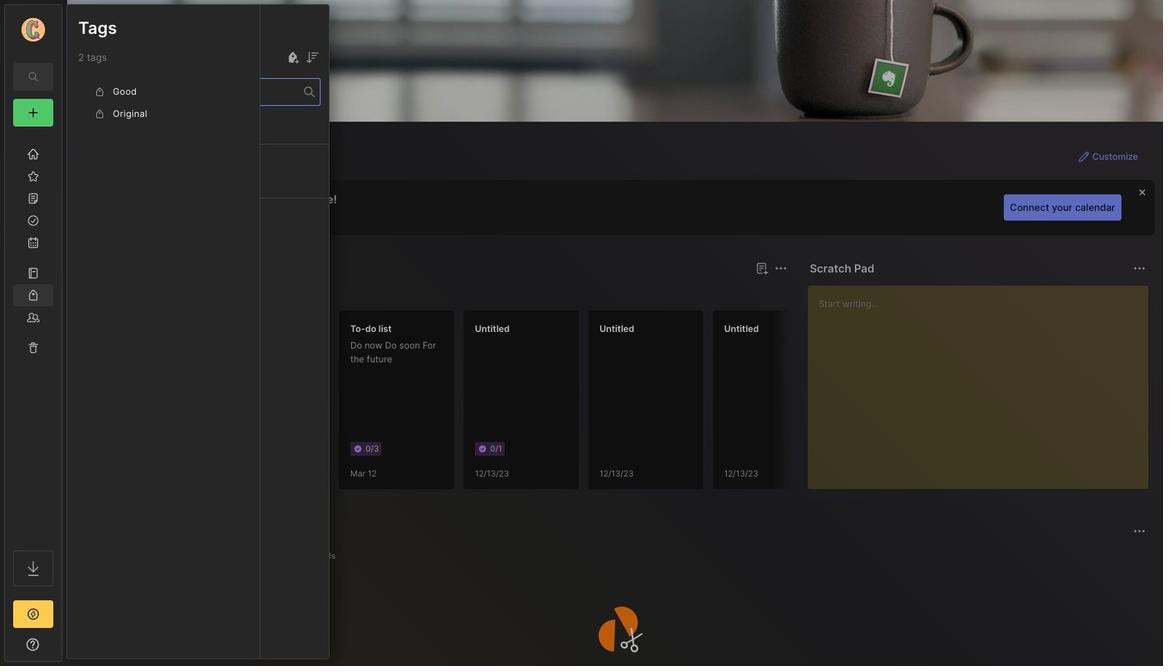 Task type: describe. For each thing, give the bounding box(es) containing it.
create new tag image
[[285, 49, 301, 66]]

edit search image
[[25, 69, 42, 85]]

home image
[[26, 147, 40, 161]]

account image
[[21, 18, 45, 42]]



Task type: vqa. For each thing, say whether or not it's contained in the screenshot.
shortcut
no



Task type: locate. For each thing, give the bounding box(es) containing it.
tree
[[5, 135, 62, 539]]

main element
[[0, 0, 66, 667]]

Start writing… text field
[[819, 286, 1148, 478]]

tree inside main 'element'
[[5, 135, 62, 539]]

tab
[[138, 285, 194, 302], [92, 548, 145, 565], [198, 548, 256, 565], [262, 548, 298, 565], [303, 548, 342, 565]]

row group
[[78, 81, 249, 125], [67, 117, 329, 251], [89, 310, 1086, 498]]

Account field
[[5, 16, 62, 44]]

Find tags… text field
[[79, 83, 304, 101]]

upgrade image
[[25, 606, 42, 623]]

click to expand image
[[61, 641, 71, 658]]

WHAT'S NEW field
[[5, 634, 62, 656]]

tab list
[[92, 548, 1144, 565]]



